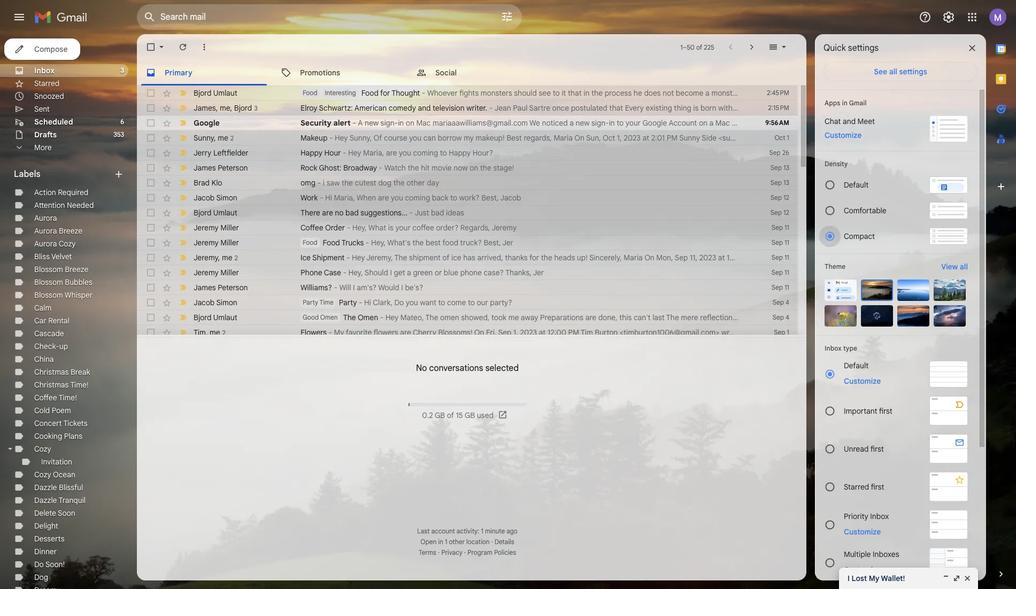 Task type: describe. For each thing, give the bounding box(es) containing it.
11 for jeremy
[[785, 224, 789, 232]]

invitation link
[[41, 457, 72, 467]]

customize button for priority inbox
[[837, 525, 887, 538]]

thanks,
[[505, 268, 532, 278]]

2 gaze from the left
[[937, 88, 953, 98]]

jeremy miller for phone case
[[194, 268, 239, 278]]

, for tim
[[206, 328, 208, 337]]

arrived,
[[477, 253, 503, 263]]

you left can
[[409, 133, 421, 143]]

settings inside quick settings element
[[848, 43, 879, 53]]

1 new from the left
[[365, 118, 379, 128]]

flowers?
[[853, 328, 882, 337]]

the right last
[[666, 313, 679, 322]]

- down williams? - will i am's? would i be's?
[[359, 298, 362, 307]]

1 horizontal spatial wrote:
[[821, 133, 842, 143]]

blossoms!
[[438, 328, 473, 337]]

1 horizontal spatial ·
[[464, 549, 466, 557]]

are down mateo,
[[400, 328, 411, 337]]

of for gb
[[447, 411, 454, 420]]

conquer,
[[834, 313, 863, 322]]

break
[[71, 367, 90, 377]]

0 vertical spatial on
[[574, 133, 584, 143]]

sep 11 for arrived,
[[772, 253, 789, 262]]

- right thought
[[422, 88, 425, 98]]

your down not,
[[927, 133, 942, 143]]

0 vertical spatial what
[[368, 223, 386, 233]]

movie
[[432, 163, 452, 173]]

heads
[[554, 253, 575, 263]]

dazzle for dazzle tranquil
[[34, 496, 57, 505]]

1 vertical spatial on
[[644, 253, 654, 263]]

the right has on the top right
[[966, 253, 977, 263]]

my
[[464, 133, 474, 143]]

conversations
[[429, 363, 483, 374]]

will
[[339, 283, 351, 293]]

a right get
[[407, 268, 411, 278]]

the left hit
[[408, 163, 419, 173]]

james for williams? - will i am's? would i be's?
[[194, 283, 216, 293]]

2 horizontal spatial hi
[[744, 328, 751, 337]]

best
[[426, 238, 441, 248]]

view all button
[[935, 260, 974, 273]]

know
[[887, 328, 905, 337]]

1 horizontal spatial is
[[955, 328, 960, 337]]

are left done,
[[585, 313, 596, 322]]

1 horizontal spatial oct
[[775, 134, 785, 142]]

hey down trucks
[[352, 253, 365, 263]]

1 bad from the left
[[346, 208, 359, 218]]

cozy link
[[34, 444, 51, 454]]

do inside row
[[394, 298, 404, 307]]

2 horizontal spatial wrote:
[[912, 253, 933, 263]]

i left get
[[390, 268, 392, 278]]

2 horizontal spatial on
[[699, 118, 707, 128]]

sep 13 for rock ghost: broadway - watch the hit movie now on the stage!
[[771, 164, 789, 172]]

the down want
[[425, 313, 438, 322]]

1 vertical spatial for
[[529, 253, 539, 263]]

2 bjord umlaut from the top
[[194, 208, 237, 218]]

cozy for cozy link
[[34, 444, 51, 454]]

blossom for blossom whisper
[[34, 290, 63, 300]]

more
[[34, 143, 52, 152]]

customize inside the chat and meet customize
[[825, 130, 862, 140]]

jeremy miller for coffee order
[[194, 223, 239, 233]]

- up hour
[[329, 133, 333, 143]]

cozy ocean link
[[34, 470, 75, 480]]

bliss
[[34, 252, 50, 262]]

omen inside good omen the omen - hey mateo, the omen showed, took me away preparations are done, this can't last the mere reflection brought disgust no ordeal to conquer, this firm slit it sheds upon the floor, dripping
[[320, 313, 338, 321]]

a right become
[[705, 88, 710, 98]]

course
[[384, 133, 407, 143]]

pop out image
[[952, 574, 961, 583]]

1 vertical spatial maria
[[624, 253, 643, 263]]

of for 50
[[696, 43, 702, 51]]

jacob down the stage!
[[500, 193, 521, 203]]

1 horizontal spatial tab list
[[986, 34, 1016, 551]]

- left watch
[[379, 163, 382, 173]]

bjord for ninth row from the bottom
[[194, 208, 211, 218]]

jeremy , me 2
[[194, 253, 238, 262]]

account
[[669, 118, 697, 128]]

sunny , me 2
[[194, 133, 234, 143]]

- right hour
[[343, 148, 346, 158]]

1 gaze from the left
[[779, 88, 795, 98]]

inbox type
[[825, 344, 857, 352]]

sep 11 for jeremy
[[772, 224, 789, 232]]

time
[[320, 298, 334, 306]]

4 for preparations
[[786, 313, 789, 321]]

0 horizontal spatial tim
[[194, 328, 206, 337]]

last
[[417, 527, 430, 535]]

sent
[[34, 104, 50, 114]]

2 for sunny
[[230, 134, 234, 142]]

13 row from the top
[[137, 265, 798, 280]]

2 vertical spatial wrote:
[[721, 328, 743, 337]]

row containing google
[[137, 116, 1008, 130]]

jacob for sep 12
[[194, 193, 215, 203]]

your up makeup - hey sunny, of course you can borrow my makeup! best regards, maria on sun, oct 1, 2023 at 2:01 pm sunny side <sunnyupside33@gmail.com> wrote: hey maria, can i borrow your makeup? sincerely, su
[[626, 118, 641, 128]]

delete
[[34, 509, 56, 518]]

0 horizontal spatial at
[[539, 328, 546, 337]]

blossom whisper link
[[34, 290, 93, 300]]

0 vertical spatial best,
[[481, 193, 499, 203]]

do inside "labels" navigation
[[34, 560, 44, 570]]

- right trucks
[[366, 238, 369, 248]]

- left "i"
[[317, 178, 321, 188]]

you up mateo,
[[406, 298, 418, 307]]

blossom for blossom breeze
[[34, 265, 63, 274]]

a right noticed
[[570, 118, 574, 128]]

broadway
[[343, 163, 377, 173]]

1 down was
[[787, 134, 789, 142]]

to right want
[[438, 298, 445, 307]]

to right ordeal
[[825, 313, 832, 322]]

the left heads
[[541, 253, 552, 263]]

flowers
[[374, 328, 398, 337]]

12:00
[[548, 328, 566, 337]]

0 horizontal spatial 2023
[[520, 328, 537, 337]]

quick settings
[[824, 43, 879, 53]]

2 google from the left
[[643, 118, 667, 128]]

0 horizontal spatial this
[[619, 313, 632, 322]]

0 vertical spatial at
[[643, 133, 649, 143]]

follow link to manage storage image
[[498, 410, 508, 421]]

1 down account
[[445, 538, 447, 546]]

0 horizontal spatial is
[[388, 223, 394, 233]]

to left do
[[863, 118, 870, 128]]

social tab
[[408, 60, 542, 86]]

dinner
[[34, 547, 57, 557]]

account
[[431, 527, 455, 535]]

0 horizontal spatial for
[[380, 88, 390, 98]]

2 sep 12 from the top
[[771, 209, 789, 217]]

0 vertical spatial back
[[955, 88, 971, 98]]

3 inside "labels" navigation
[[120, 66, 124, 74]]

i left be's? at the left top of the page
[[401, 283, 403, 293]]

11 row from the top
[[137, 235, 798, 250]]

inbox for inbox
[[34, 66, 55, 75]]

toggle split pane mode image
[[768, 42, 779, 52]]

jacob simon for sep 4
[[194, 298, 237, 307]]

the down hour? on the left of page
[[480, 163, 491, 173]]

more button
[[0, 141, 128, 154]]

the down 'will'
[[343, 313, 356, 322]]

1 vertical spatial pm
[[568, 328, 579, 337]]

monster.
[[711, 88, 741, 98]]

1 left 50
[[680, 43, 683, 51]]

dog
[[34, 573, 48, 582]]

shipment
[[312, 253, 345, 263]]

brad
[[194, 178, 210, 188]]

concert tickets
[[34, 419, 87, 428]]

2 umlaut from the top
[[213, 208, 237, 218]]

0 vertical spatial 2023
[[624, 133, 641, 143]]

aurora for aurora breeze
[[34, 226, 57, 236]]

your down it at right bottom
[[907, 328, 922, 337]]

scheduled
[[34, 117, 73, 127]]

0 horizontal spatial back
[[432, 193, 448, 203]]

me for flowers
[[210, 328, 220, 337]]

mateo,
[[400, 313, 424, 322]]

required
[[58, 188, 88, 197]]

- right work
[[320, 193, 323, 203]]

cooking plans
[[34, 432, 82, 441]]

2:45 pm
[[767, 89, 789, 97]]

privacy
[[441, 549, 463, 557]]

bjord umlaut for good omen the omen - hey mateo, the omen showed, took me away preparations are done, this can't last the mere reflection brought disgust no ordeal to conquer, this firm slit it sheds upon the floor, dripping 
[[194, 313, 237, 322]]

2:01
[[651, 133, 665, 143]]

, for sunny
[[214, 133, 216, 143]]

took
[[491, 313, 506, 322]]

0 vertical spatial cozy
[[59, 239, 76, 249]]

sep 4 for preparations
[[773, 313, 789, 321]]

are up watch
[[386, 148, 397, 158]]

unread
[[844, 444, 869, 454]]

density
[[825, 160, 848, 168]]

starred for starred link
[[34, 79, 59, 88]]

1 horizontal spatial on
[[470, 163, 478, 173]]

christmas for christmas break
[[34, 367, 69, 377]]

customize button for default
[[837, 375, 887, 388]]

coffee order - hey, what is your coffee order? regards, jeremy
[[301, 223, 517, 233]]

maria, down disgust
[[753, 328, 774, 337]]

maria, down of
[[363, 148, 384, 158]]

brad klo
[[194, 178, 222, 188]]

- right case
[[343, 268, 346, 278]]

coffee for coffee time!
[[34, 393, 57, 403]]

1 horizontal spatial this
[[764, 118, 777, 128]]

- right flowers
[[329, 328, 332, 337]]

coming for to
[[413, 148, 438, 158]]

food up shipment
[[323, 238, 340, 248]]

main menu image
[[13, 11, 26, 24]]

cooking
[[34, 432, 62, 441]]

you right you, on the top right of the page
[[810, 118, 822, 128]]

unread first
[[844, 444, 884, 454]]

case?
[[484, 268, 504, 278]]

jacob for sep 4
[[194, 298, 215, 307]]

other inside row
[[407, 178, 425, 188]]

1 12 from the top
[[783, 194, 789, 202]]

are up suggestions...
[[378, 193, 389, 203]]

action required link
[[34, 188, 88, 197]]

activity:
[[457, 527, 479, 535]]

action
[[34, 188, 56, 197]]

6 row from the top
[[137, 160, 798, 175]]

primary tab
[[137, 60, 271, 86]]

important first
[[844, 406, 892, 416]]

search mail image
[[140, 7, 159, 27]]

i left know
[[884, 328, 885, 337]]

day
[[427, 178, 439, 188]]

1 vertical spatial best,
[[484, 238, 501, 248]]

james for rock ghost: broadway - watch the hit movie now on the stage!
[[194, 163, 216, 173]]

11,
[[690, 253, 697, 263]]

you down 'dog'
[[391, 193, 403, 203]]

0 vertical spatial hi
[[325, 193, 332, 203]]

christmas break link
[[34, 367, 90, 377]]

- left 'will'
[[334, 283, 337, 293]]

0 horizontal spatial jer
[[502, 238, 513, 248]]

2 shipment from the left
[[979, 253, 1011, 263]]

food
[[442, 238, 458, 248]]

aurora for aurora link
[[34, 213, 57, 223]]

james peterson for rock ghost: broadway
[[194, 163, 248, 173]]

when
[[356, 193, 376, 203]]

breeze for blossom breeze
[[65, 265, 88, 274]]

promotions tab
[[272, 60, 407, 86]]

the right saw
[[342, 178, 353, 188]]

williams?
[[301, 283, 332, 293]]

can't
[[634, 313, 651, 322]]

11 for blue
[[785, 268, 789, 276]]

1 vertical spatial hi
[[364, 298, 371, 307]]

1 down disgust
[[787, 328, 789, 336]]

the left floor, in the right of the page
[[954, 313, 966, 322]]

theme
[[825, 263, 846, 271]]

2 vertical spatial inbox
[[870, 512, 889, 521]]

customize for priority inbox
[[844, 527, 881, 537]]

umlaut for food for thought - whoever fights monsters should see to it that in the process he does not become a monster. and if you gaze long enough into an abyss, the abyss will gaze back into you.
[[213, 88, 237, 98]]

in right apps
[[842, 99, 848, 107]]

you right the help
[[971, 118, 983, 128]]

1 shipment from the left
[[409, 253, 441, 263]]

9:56 am
[[765, 119, 789, 127]]

aurora breeze
[[34, 226, 82, 236]]

james peterson for williams?
[[194, 283, 248, 293]]

gmail image
[[34, 6, 93, 28]]

1 vertical spatial jer
[[533, 268, 544, 278]]

jerry
[[194, 148, 211, 158]]

food food trucks - hey, what's the best food truck? best, jer
[[303, 238, 513, 248]]

i left lost
[[848, 574, 850, 583]]

the left "abyss"
[[889, 88, 901, 98]]

should
[[514, 88, 537, 98]]

10 row from the top
[[137, 220, 798, 235]]

to down process
[[617, 118, 624, 128]]

1 sign- from the left
[[381, 118, 398, 128]]

2 default from the top
[[844, 361, 869, 371]]

0 horizontal spatial ·
[[438, 549, 440, 557]]

hey, up jeremy,
[[371, 238, 386, 248]]

0 vertical spatial and
[[418, 103, 431, 113]]

are left no
[[322, 208, 333, 218]]

want
[[420, 298, 436, 307]]

1 default from the top
[[844, 180, 869, 190]]

jerry leftfielder
[[194, 148, 248, 158]]

rock
[[301, 163, 317, 173]]

are down ordeal
[[796, 328, 807, 337]]

- left a
[[353, 118, 356, 128]]

5 11 from the top
[[785, 283, 789, 291]]

bjord up the leftfielder
[[234, 103, 252, 113]]

1 vertical spatial 2023
[[699, 253, 716, 263]]

0 horizontal spatial on
[[406, 118, 414, 128]]

0 horizontal spatial sunny
[[194, 133, 214, 143]]

location
[[466, 538, 490, 546]]

starred first
[[844, 482, 884, 492]]

me for elroy
[[220, 103, 230, 113]]

aurora for aurora cozy
[[34, 239, 57, 249]]

hey, left has on the top right
[[935, 253, 949, 263]]

i right can
[[897, 133, 899, 143]]

hey, up williams? - will i am's? would i be's?
[[348, 268, 363, 278]]

row containing jeremy
[[137, 250, 1016, 265]]

1 vertical spatial sincerely,
[[589, 253, 622, 263]]

to left our
[[468, 298, 475, 307]]

2 horizontal spatial this
[[865, 313, 878, 322]]

maria, up no
[[334, 193, 355, 203]]

2 into from the left
[[973, 88, 986, 98]]

display density element
[[825, 160, 968, 168]]

dazzle tranquil
[[34, 496, 86, 505]]

1 horizontal spatial sunny
[[679, 133, 700, 143]]

1 horizontal spatial party
[[339, 298, 357, 307]]

first for starred first
[[871, 482, 884, 492]]

1 horizontal spatial sincerely,
[[976, 133, 1009, 143]]

2 horizontal spatial ·
[[491, 538, 493, 546]]

1 into from the left
[[841, 88, 854, 98]]

china
[[34, 355, 54, 364]]

has
[[463, 253, 475, 263]]

order?
[[436, 223, 458, 233]]

reflection
[[700, 313, 733, 322]]

15 row from the top
[[137, 295, 798, 310]]

the left best at top
[[413, 238, 424, 248]]

in right that
[[584, 88, 590, 98]]

to up the 'movie'
[[440, 148, 447, 158]]

Search mail text field
[[160, 12, 471, 22]]

elroy
[[301, 103, 317, 113]]

side
[[702, 133, 717, 143]]

i right 'will'
[[353, 283, 355, 293]]

action required
[[34, 188, 88, 197]]

breeze for aurora breeze
[[59, 226, 82, 236]]

1 horizontal spatial 1,
[[617, 133, 622, 143]]

1 favorite from the left
[[346, 328, 372, 337]]

time! for christmas time!
[[70, 380, 89, 390]]

2 vertical spatial and
[[996, 328, 1009, 337]]

delight link
[[34, 521, 58, 531]]

help
[[954, 118, 969, 128]]

13 for omg - i saw the cutest dog the other day
[[783, 179, 789, 187]]

velvet
[[51, 252, 72, 262]]

1 up location
[[481, 527, 483, 535]]

inbox type element
[[825, 344, 968, 352]]

to left "it"
[[553, 88, 560, 98]]

makeup!
[[476, 133, 505, 143]]

car
[[34, 316, 46, 326]]

0 vertical spatial no
[[790, 313, 800, 322]]

1 vertical spatial at
[[718, 253, 725, 263]]

1 horizontal spatial tim
[[581, 328, 593, 337]]

details
[[495, 538, 514, 546]]

hey, up trucks
[[352, 223, 367, 233]]

sep 4 for party?
[[773, 298, 789, 306]]

not,
[[922, 118, 935, 128]]



Task type: locate. For each thing, give the bounding box(es) containing it.
minimize image
[[942, 574, 950, 583]]

sep 4 up disgust
[[773, 298, 789, 306]]

1 vertical spatial coffee
[[34, 393, 57, 403]]

whisper
[[65, 290, 93, 300]]

0 vertical spatial starred
[[34, 79, 59, 88]]

2 13 from the top
[[783, 179, 789, 187]]

dazzle blissful link
[[34, 483, 83, 493]]

makeup - hey sunny, of course you can borrow my makeup! best regards, maria on sun, oct 1, 2023 at 2:01 pm sunny side <sunnyupside33@gmail.com> wrote: hey maria, can i borrow your makeup? sincerely, su
[[301, 133, 1016, 143]]

first for unread first
[[870, 444, 884, 454]]

2 mac from the left
[[715, 118, 730, 128]]

my inside row
[[334, 328, 344, 337]]

- down trucks
[[346, 253, 350, 263]]

2 inside the jeremy , me 2
[[235, 254, 238, 262]]

at left 10:41
[[718, 253, 725, 263]]

None checkbox
[[145, 118, 156, 128], [145, 163, 156, 173], [145, 178, 156, 188], [145, 193, 156, 203], [145, 207, 156, 218], [145, 222, 156, 233], [145, 237, 156, 248], [145, 267, 156, 278], [145, 312, 156, 323], [145, 118, 156, 128], [145, 163, 156, 173], [145, 178, 156, 188], [145, 193, 156, 203], [145, 207, 156, 218], [145, 222, 156, 233], [145, 237, 156, 248], [145, 267, 156, 278], [145, 312, 156, 323]]

hey down need
[[844, 133, 857, 143]]

tab list
[[986, 34, 1016, 551], [137, 60, 806, 86]]

in inside last account activity: 1 minute ago open in 1 other location · details terms · privacy · program policies
[[438, 538, 443, 546]]

google up 2:01
[[643, 118, 667, 128]]

inbox inside "labels" navigation
[[34, 66, 55, 75]]

3 row from the top
[[137, 116, 1008, 130]]

16 row from the top
[[137, 310, 1016, 325]]

james up sunny , me 2
[[194, 103, 216, 113]]

1 sep 13 from the top
[[771, 164, 789, 172]]

phone
[[460, 268, 482, 278]]

simon for sep 12
[[216, 193, 237, 203]]

food for food
[[303, 89, 317, 97]]

quick settings element
[[824, 43, 879, 62]]

can
[[423, 133, 436, 143]]

do
[[872, 118, 880, 128]]

1 vertical spatial no
[[416, 363, 427, 374]]

your down ordeal
[[808, 328, 824, 337]]

in down comedy on the left
[[398, 118, 404, 128]]

None search field
[[137, 4, 522, 30]]

a
[[358, 118, 363, 128]]

ghost:
[[319, 163, 341, 173]]

on up 'side'
[[699, 118, 707, 128]]

best, right work?
[[481, 193, 499, 203]]

jeremy,
[[366, 253, 393, 263]]

1 blossom from the top
[[34, 265, 63, 274]]

1 vertical spatial first
[[870, 444, 884, 454]]

1 james peterson from the top
[[194, 163, 248, 173]]

1 horizontal spatial at
[[643, 133, 649, 143]]

3 sep 11 from the top
[[772, 253, 789, 262]]

2 vertical spatial bjord umlaut
[[194, 313, 237, 322]]

1 peterson from the top
[[218, 163, 248, 173]]

bjord for 16th row from the top
[[194, 313, 211, 322]]

0 horizontal spatial bad
[[346, 208, 359, 218]]

cold poem
[[34, 406, 71, 416]]

1 horizontal spatial on
[[574, 133, 584, 143]]

dinner link
[[34, 547, 57, 557]]

and inside the chat and meet customize
[[843, 117, 856, 126]]

1 vertical spatial dazzle
[[34, 496, 57, 505]]

1 google from the left
[[194, 118, 220, 128]]

1 jeremy miller from the top
[[194, 223, 239, 233]]

1 13 from the top
[[783, 164, 789, 172]]

bjord umlaut for food for thought - whoever fights monsters should see to it that in the process he does not become a monster. and if you gaze long enough into an abyss, the abyss will gaze back into you.
[[194, 88, 237, 98]]

theme element
[[825, 262, 846, 272]]

2 horizontal spatial and
[[996, 328, 1009, 337]]

noticed
[[542, 118, 568, 128]]

0 horizontal spatial oct
[[603, 133, 615, 143]]

all for see
[[889, 67, 897, 76]]

drafts link
[[34, 130, 57, 140]]

1 horizontal spatial into
[[973, 88, 986, 98]]

you,
[[794, 118, 808, 128]]

2 borrow from the left
[[901, 133, 925, 143]]

aurora up bliss
[[34, 239, 57, 249]]

2 4 from the top
[[786, 313, 789, 321]]

google
[[194, 118, 220, 128], [643, 118, 667, 128]]

wrote: down don't
[[821, 133, 842, 143]]

dog link
[[34, 573, 48, 582]]

3 aurora from the top
[[34, 239, 57, 249]]

0 vertical spatial blossom
[[34, 265, 63, 274]]

bjord for 17th row from the bottom
[[194, 88, 211, 98]]

hi down brought
[[744, 328, 751, 337]]

2 happy from the left
[[449, 148, 471, 158]]

attention
[[34, 201, 65, 210]]

no conversations selected main content
[[137, 34, 1016, 589]]

phone
[[301, 268, 322, 278]]

close image
[[963, 574, 972, 583]]

cozy for cozy ocean
[[34, 470, 51, 480]]

tab list inside no conversations selected main content
[[137, 60, 806, 86]]

5 sep 11 from the top
[[772, 283, 789, 291]]

bliss velvet
[[34, 252, 72, 262]]

first right important
[[879, 406, 892, 416]]

sincerely,
[[976, 133, 1009, 143], [589, 253, 622, 263]]

food inside 'food food trucks - hey, what's the best food truck? best, jer'
[[303, 239, 317, 247]]

2 sign- from the left
[[592, 118, 609, 128]]

good
[[303, 313, 319, 321]]

1 christmas from the top
[[34, 367, 69, 377]]

food for food for thought - whoever fights monsters should see to it that in the process he does not become a monster. and if you gaze long enough into an abyss, the abyss will gaze back into you.
[[361, 88, 379, 98]]

1 horizontal spatial and
[[843, 117, 856, 126]]

chat
[[825, 117, 841, 126]]

2 vertical spatial 2
[[222, 329, 226, 337]]

1 horizontal spatial if
[[916, 118, 920, 128]]

customize for default
[[844, 376, 881, 386]]

coming up just
[[405, 193, 430, 203]]

0 vertical spatial inbox
[[34, 66, 55, 75]]

9 row from the top
[[137, 205, 798, 220]]

the
[[394, 253, 407, 263], [343, 313, 356, 322], [425, 313, 438, 322], [666, 313, 679, 322]]

blossom for blossom bubbles
[[34, 278, 63, 287]]

sep 13 for omg - i saw the cutest dog the other day
[[771, 179, 789, 187]]

2 for tim
[[222, 329, 226, 337]]

umlaut for good omen the omen - hey mateo, the omen showed, took me away preparations are done, this can't last the mere reflection brought disgust no ordeal to conquer, this firm slit it sheds upon the floor, dripping 
[[213, 313, 237, 322]]

0 horizontal spatial gb
[[435, 411, 445, 420]]

3 umlaut from the top
[[213, 313, 237, 322]]

food for food food trucks - hey, what's the best food truck? best, jer
[[303, 239, 317, 247]]

0 vertical spatial 13
[[783, 164, 789, 172]]

settings inside the see all settings "button"
[[899, 67, 927, 76]]

gaze right "will"
[[937, 88, 953, 98]]

what down disgust
[[776, 328, 794, 337]]

customize button up important
[[837, 375, 887, 388]]

2 gb from the left
[[465, 411, 475, 420]]

sunny,
[[350, 133, 372, 143]]

0 vertical spatial sep 12
[[771, 194, 789, 202]]

13 for rock ghost: broadway - watch the hit movie now on the stage!
[[783, 164, 789, 172]]

dazzle down cozy ocean link
[[34, 483, 57, 493]]

this left 'can't'
[[619, 313, 632, 322]]

abyss
[[903, 88, 922, 98]]

to up ideas
[[450, 193, 457, 203]]

jacob simon down klo
[[194, 193, 237, 203]]

row
[[137, 86, 1002, 101], [137, 101, 798, 116], [137, 116, 1008, 130], [137, 130, 1016, 145], [137, 145, 798, 160], [137, 160, 798, 175], [137, 175, 798, 190], [137, 190, 798, 205], [137, 205, 798, 220], [137, 220, 798, 235], [137, 235, 798, 250], [137, 250, 1016, 265], [137, 265, 798, 280], [137, 280, 798, 295], [137, 295, 798, 310], [137, 310, 1016, 325], [137, 325, 1009, 340]]

3 left elroy
[[254, 104, 258, 112]]

sep
[[769, 149, 781, 157], [771, 164, 782, 172], [771, 179, 782, 187], [771, 194, 782, 202], [771, 209, 782, 217], [772, 224, 783, 232], [772, 239, 783, 247], [675, 253, 688, 263], [772, 253, 783, 262], [772, 268, 783, 276], [772, 283, 783, 291], [773, 298, 784, 306], [773, 313, 784, 321], [498, 328, 512, 337], [774, 328, 785, 336]]

0 horizontal spatial sincerely,
[[589, 253, 622, 263]]

sep 26
[[769, 149, 789, 157]]

1 gb from the left
[[435, 411, 445, 420]]

peterson for rock
[[218, 163, 248, 173]]

1 horizontal spatial my
[[869, 574, 879, 583]]

- down clark,
[[380, 313, 384, 322]]

1 horizontal spatial maria
[[624, 253, 643, 263]]

bjord umlaut up tim , me 2
[[194, 313, 237, 322]]

2 blossom from the top
[[34, 278, 63, 287]]

2 sep 13 from the top
[[771, 179, 789, 187]]

older image
[[747, 42, 757, 52]]

2 vertical spatial cozy
[[34, 470, 51, 480]]

3 11 from the top
[[785, 253, 789, 262]]

0 vertical spatial 1,
[[617, 133, 622, 143]]

bjord umlaut up james , me , bjord 3
[[194, 88, 237, 98]]

me for makeup
[[218, 133, 228, 143]]

1 simon from the top
[[216, 193, 237, 203]]

1 horizontal spatial what
[[776, 328, 794, 337]]

omg
[[301, 178, 316, 188]]

we'll
[[937, 118, 952, 128]]

all inside button
[[960, 262, 968, 272]]

1 borrow from the left
[[438, 133, 462, 143]]

jer up thanks
[[502, 238, 513, 248]]

0 vertical spatial aurora
[[34, 213, 57, 223]]

starred link
[[34, 79, 59, 88]]

3 inside james , me , bjord 3
[[254, 104, 258, 112]]

if left not,
[[916, 118, 920, 128]]

1 horizontal spatial omen
[[358, 313, 378, 322]]

1 mac from the left
[[416, 118, 431, 128]]

1 horizontal spatial other
[[449, 538, 465, 546]]

a
[[705, 88, 710, 98], [570, 118, 574, 128], [709, 118, 714, 128], [407, 268, 411, 278]]

sincerely, down secure
[[976, 133, 1009, 143]]

quick
[[824, 43, 846, 53]]

omen down clark,
[[358, 313, 378, 322]]

0 horizontal spatial my
[[334, 328, 344, 337]]

1 vertical spatial customize button
[[837, 375, 887, 388]]

7 row from the top
[[137, 175, 798, 190]]

customize button down need
[[818, 129, 868, 142]]

food for thought - whoever fights monsters should see to it that in the process he does not become a monster. and if you gaze long enough into an abyss, the abyss will gaze back into you.
[[361, 88, 1002, 98]]

0 vertical spatial 2
[[230, 134, 234, 142]]

1 umlaut from the top
[[213, 88, 237, 98]]

2 favorite from the left
[[825, 328, 851, 337]]

time! for coffee time!
[[59, 393, 77, 403]]

do
[[394, 298, 404, 307], [34, 560, 44, 570]]

primary
[[165, 68, 192, 77]]

1,
[[617, 133, 622, 143], [513, 328, 518, 337]]

multiple inboxes
[[844, 549, 899, 559]]

order
[[325, 223, 345, 233]]

the right 'dog'
[[393, 178, 405, 188]]

concert
[[34, 419, 62, 428]]

am
[[745, 253, 756, 263]]

1 vertical spatial umlaut
[[213, 208, 237, 218]]

1 james from the top
[[194, 103, 216, 113]]

omen
[[440, 313, 459, 322]]

2 for jeremy
[[235, 254, 238, 262]]

0 horizontal spatial do
[[34, 560, 44, 570]]

2 sep 11 from the top
[[772, 239, 789, 247]]

1 vertical spatial aurora
[[34, 226, 57, 236]]

that
[[568, 88, 582, 98]]

2 12 from the top
[[783, 209, 789, 217]]

other inside last account activity: 1 minute ago open in 1 other location · details terms · privacy · program policies
[[449, 538, 465, 546]]

1 vertical spatial breeze
[[65, 265, 88, 274]]

no left ordeal
[[790, 313, 800, 322]]

james peterson down the jeremy , me 2
[[194, 283, 248, 293]]

2 inside sunny , me 2
[[230, 134, 234, 142]]

0 horizontal spatial all
[[889, 67, 897, 76]]

regards,
[[460, 223, 490, 233]]

2 jeremy miller from the top
[[194, 238, 239, 248]]

- right the writer.
[[489, 103, 493, 113]]

you right if
[[764, 88, 777, 98]]

into left the you.
[[973, 88, 986, 98]]

customize button down priority inbox
[[837, 525, 887, 538]]

apps
[[825, 99, 840, 107]]

all inside "button"
[[889, 67, 897, 76]]

0 horizontal spatial maria
[[554, 133, 573, 143]]

inbox for inbox type
[[825, 344, 842, 352]]

the up get
[[394, 253, 407, 263]]

my for favorite
[[334, 328, 344, 337]]

1 horizontal spatial favorite
[[825, 328, 851, 337]]

other up privacy 'link'
[[449, 538, 465, 546]]

labels heading
[[14, 169, 113, 180]]

disgust
[[763, 313, 788, 322]]

advanced search options image
[[496, 6, 518, 27]]

coming up hit
[[413, 148, 438, 158]]

party inside party time party - hi clark, do you want to come to our party?
[[303, 298, 318, 306]]

hey down alert
[[335, 133, 348, 143]]

hey up "broadway"
[[348, 148, 361, 158]]

· up program policies link
[[491, 538, 493, 546]]

0 horizontal spatial if
[[758, 118, 762, 128]]

coffee for coffee order - hey, what is your coffee order? regards, jeremy
[[301, 223, 323, 233]]

1 sep 11 from the top
[[772, 224, 789, 232]]

in down process
[[609, 118, 615, 128]]

2 sep 4 from the top
[[773, 313, 789, 321]]

other up work - hi maria, when are you coming back to work? best, jacob
[[407, 178, 425, 188]]

maria, down do
[[859, 133, 880, 143]]

1 horizontal spatial do
[[394, 298, 404, 307]]

not
[[663, 88, 674, 98]]

2 vertical spatial umlaut
[[213, 313, 237, 322]]

0 vertical spatial dazzle
[[34, 483, 57, 493]]

can
[[881, 133, 895, 143]]

all right view
[[960, 262, 968, 272]]

1 horizontal spatial mac
[[715, 118, 730, 128]]

2 vertical spatial on
[[474, 328, 484, 337]]

2 new from the left
[[576, 118, 590, 128]]

14 row from the top
[[137, 280, 798, 295]]

starred up snoozed
[[34, 79, 59, 88]]

1 horizontal spatial borrow
[[901, 133, 925, 143]]

None checkbox
[[145, 42, 156, 52], [145, 88, 156, 98], [145, 103, 156, 113], [145, 133, 156, 143], [145, 148, 156, 158], [145, 252, 156, 263], [145, 282, 156, 293], [145, 297, 156, 308], [145, 327, 156, 338], [145, 42, 156, 52], [145, 88, 156, 98], [145, 103, 156, 113], [145, 133, 156, 143], [145, 148, 156, 158], [145, 252, 156, 263], [145, 282, 156, 293], [145, 297, 156, 308], [145, 327, 156, 338]]

at left 2:01
[[643, 133, 649, 143]]

gb
[[435, 411, 445, 420], [465, 411, 475, 420]]

3 bjord umlaut from the top
[[194, 313, 237, 322]]

2 aurora from the top
[[34, 226, 57, 236]]

inbox left type
[[825, 344, 842, 352]]

sep 4 up 'sep 1'
[[773, 313, 789, 321]]

1 bjord umlaut from the top
[[194, 88, 237, 98]]

jer right thanks,
[[533, 268, 544, 278]]

2 vertical spatial james
[[194, 283, 216, 293]]

3 james from the top
[[194, 283, 216, 293]]

peterson for williams?
[[218, 283, 248, 293]]

2 if from the left
[[916, 118, 920, 128]]

0 horizontal spatial coffee
[[34, 393, 57, 403]]

labels navigation
[[0, 34, 137, 589]]

2 dazzle from the top
[[34, 496, 57, 505]]

0 vertical spatial default
[[844, 180, 869, 190]]

starred inside "labels" navigation
[[34, 79, 59, 88]]

and right comedy on the left
[[418, 103, 431, 113]]

0 horizontal spatial mac
[[416, 118, 431, 128]]

2 simon from the top
[[216, 298, 237, 307]]

of inside row
[[442, 253, 450, 263]]

christmas down china link
[[34, 367, 69, 377]]

1 horizontal spatial gb
[[465, 411, 475, 420]]

terms
[[419, 549, 436, 557]]

1 vertical spatial back
[[432, 193, 448, 203]]

- right order
[[347, 223, 350, 233]]

0 vertical spatial coffee
[[301, 223, 323, 233]]

priority
[[844, 512, 868, 521]]

the left process
[[591, 88, 603, 98]]

settings image
[[942, 11, 955, 24]]

tim , me 2
[[194, 328, 226, 337]]

case
[[324, 268, 341, 278]]

, for james
[[216, 103, 218, 113]]

1 vertical spatial 13
[[783, 179, 789, 187]]

starred for starred first
[[844, 482, 869, 492]]

0 horizontal spatial other
[[407, 178, 425, 188]]

0 horizontal spatial favorite
[[346, 328, 372, 337]]

coffee inside no conversations selected main content
[[301, 223, 323, 233]]

11 for arrived,
[[785, 253, 789, 262]]

do right clark,
[[394, 298, 404, 307]]

0 vertical spatial maria
[[554, 133, 573, 143]]

mon,
[[656, 253, 673, 263]]

8 row from the top
[[137, 190, 798, 205]]

aurora down aurora link
[[34, 226, 57, 236]]

jacob simon for sep 12
[[194, 193, 237, 203]]

privacy link
[[441, 549, 463, 557]]

1 horizontal spatial for
[[529, 253, 539, 263]]

2 horizontal spatial inbox
[[870, 512, 889, 521]]

all right see
[[889, 67, 897, 76]]

2 james from the top
[[194, 163, 216, 173]]

0 vertical spatial bjord umlaut
[[194, 88, 237, 98]]

- left just
[[409, 208, 413, 218]]

row containing james
[[137, 101, 798, 116]]

· right privacy 'link'
[[464, 549, 466, 557]]

17 row from the top
[[137, 325, 1009, 340]]

next
[[962, 328, 977, 337]]

2 vertical spatial hi
[[744, 328, 751, 337]]

1 row from the top
[[137, 86, 1002, 101]]

blossom
[[34, 265, 63, 274], [34, 278, 63, 287], [34, 290, 63, 300]]

it
[[562, 88, 566, 98]]

2 inside tim , me 2
[[222, 329, 226, 337]]

alert
[[333, 118, 351, 128]]

no left conversations
[[416, 363, 427, 374]]

0 vertical spatial jacob simon
[[194, 193, 237, 203]]

2023 down the away
[[520, 328, 537, 337]]

comfortable
[[844, 206, 886, 216]]

gb right 0.2
[[435, 411, 445, 420]]

4 row from the top
[[137, 130, 1016, 145]]

or
[[435, 268, 442, 278]]

blossom down blossom breeze
[[34, 278, 63, 287]]

0 vertical spatial sincerely,
[[976, 133, 1009, 143]]

1 horizontal spatial sign-
[[592, 118, 609, 128]]

thanks
[[505, 253, 528, 263]]

google up sunny , me 2
[[194, 118, 220, 128]]

interesting
[[325, 89, 356, 97]]

0 vertical spatial for
[[380, 88, 390, 98]]

christmas for christmas time!
[[34, 380, 69, 390]]

4 up 'sep 1'
[[786, 313, 789, 321]]

0 horizontal spatial inbox
[[34, 66, 55, 75]]

2 11 from the top
[[785, 239, 789, 247]]

2 christmas from the top
[[34, 380, 69, 390]]

simon for sep 4
[[216, 298, 237, 307]]

1 vertical spatial 1,
[[513, 328, 518, 337]]

1 vertical spatial wrote:
[[912, 253, 933, 263]]

0 horizontal spatial 2
[[222, 329, 226, 337]]

sep 11 for blue
[[772, 268, 789, 276]]

best
[[507, 133, 522, 143]]

maria left "mon,"
[[624, 253, 643, 263]]

4 sep 11 from the top
[[772, 268, 789, 276]]

tab list containing primary
[[137, 60, 806, 86]]

1 vertical spatial starred
[[844, 482, 869, 492]]

cold poem link
[[34, 406, 71, 416]]

4 for party?
[[786, 298, 789, 306]]

ocean
[[53, 470, 75, 480]]

maria
[[554, 133, 573, 143], [624, 253, 643, 263]]

first up priority inbox
[[871, 482, 884, 492]]

blossom bubbles link
[[34, 278, 92, 287]]

2 row from the top
[[137, 101, 798, 116]]

1 vertical spatial coming
[[405, 193, 430, 203]]

, for jeremy
[[218, 253, 220, 262]]

row containing brad klo
[[137, 175, 798, 190]]

sun,
[[586, 133, 601, 143]]

it
[[907, 313, 911, 322]]

1 aurora from the top
[[34, 213, 57, 223]]

blissful
[[59, 483, 83, 493]]

monsters
[[481, 88, 512, 98]]

1 vertical spatial sep 12
[[771, 209, 789, 217]]

hi left clark,
[[364, 298, 371, 307]]

1 vertical spatial 3
[[254, 104, 258, 112]]

tim
[[194, 328, 206, 337], [581, 328, 593, 337]]

0 horizontal spatial borrow
[[438, 133, 462, 143]]

pm
[[667, 133, 678, 143], [568, 328, 579, 337]]

0 vertical spatial other
[[407, 178, 425, 188]]

you up rock ghost: broadway - watch the hit movie now on the stage!
[[399, 148, 411, 158]]

5 row from the top
[[137, 145, 798, 160]]

your up what's
[[395, 223, 411, 233]]

1 if from the left
[[758, 118, 762, 128]]

umlaut
[[213, 88, 237, 98], [213, 208, 237, 218], [213, 313, 237, 322]]

dog
[[378, 178, 391, 188]]

blossom up calm link
[[34, 290, 63, 300]]

0 horizontal spatial new
[[365, 118, 379, 128]]

best,
[[481, 193, 499, 203], [484, 238, 501, 248]]

view all
[[941, 262, 968, 272]]

1 sep 12 from the top
[[771, 194, 789, 202]]

i
[[897, 133, 899, 143], [390, 268, 392, 278], [353, 283, 355, 293], [401, 283, 403, 293], [884, 328, 885, 337], [848, 574, 850, 583]]

2 peterson from the top
[[218, 283, 248, 293]]

aurora
[[34, 213, 57, 223], [34, 226, 57, 236], [34, 239, 57, 249]]

1 vertical spatial 2
[[235, 254, 238, 262]]

2 horizontal spatial 2023
[[699, 253, 716, 263]]

refresh image
[[178, 42, 188, 52]]

1 jacob simon from the top
[[194, 193, 237, 203]]

3 blossom from the top
[[34, 290, 63, 300]]

2 jacob simon from the top
[[194, 298, 237, 307]]

dazzle for dazzle blissful
[[34, 483, 57, 493]]

enough
[[813, 88, 839, 98]]

jacob up tim , me 2
[[194, 298, 215, 307]]

0 vertical spatial pm
[[667, 133, 678, 143]]

1 sep 4 from the top
[[773, 298, 789, 306]]

1 horizontal spatial gaze
[[937, 88, 953, 98]]

view
[[941, 262, 958, 272]]

1 vertical spatial 4
[[786, 313, 789, 321]]

1 happy from the left
[[301, 148, 322, 158]]

0.2
[[422, 411, 433, 420]]

work - hi maria, when are you coming back to work? best, jacob
[[301, 193, 521, 203]]

starred
[[34, 79, 59, 88], [844, 482, 869, 492]]

0 vertical spatial customize button
[[818, 129, 868, 142]]

this
[[764, 118, 777, 128], [619, 313, 632, 322], [865, 313, 878, 322]]

0 vertical spatial 4
[[786, 298, 789, 306]]

0 horizontal spatial 3
[[120, 66, 124, 74]]

1 dazzle from the top
[[34, 483, 57, 493]]

support image
[[919, 11, 932, 24]]

a up 'side'
[[709, 118, 714, 128]]

1 vertical spatial peterson
[[218, 283, 248, 293]]

12 row from the top
[[137, 250, 1016, 265]]

wrote: left view
[[912, 253, 933, 263]]

3 jeremy miller from the top
[[194, 268, 239, 278]]

row containing tim
[[137, 325, 1009, 340]]

simon up tim , me 2
[[216, 298, 237, 307]]

1 11 from the top
[[785, 224, 789, 232]]

1 4 from the top
[[786, 298, 789, 306]]

of
[[696, 43, 702, 51], [442, 253, 450, 263], [447, 411, 454, 420]]

0 vertical spatial coming
[[413, 148, 438, 158]]

row containing jerry leftfielder
[[137, 145, 798, 160]]

coming for back
[[405, 193, 430, 203]]

first for important first
[[879, 406, 892, 416]]

best, up arrived,
[[484, 238, 501, 248]]

my for wallet!
[[869, 574, 879, 583]]

0 vertical spatial is
[[388, 223, 394, 233]]

hey up flowers
[[385, 313, 399, 322]]

4 11 from the top
[[785, 268, 789, 276]]

cutest
[[355, 178, 376, 188]]

all for view
[[960, 262, 968, 272]]

umlaut up tim , me 2
[[213, 313, 237, 322]]

me for ice
[[222, 253, 232, 262]]

more image
[[199, 42, 210, 52]]

omg - i saw the cutest dog the other day
[[301, 178, 439, 188]]

1 horizontal spatial jer
[[533, 268, 544, 278]]

2 bad from the left
[[431, 208, 444, 218]]

cooking plans link
[[34, 432, 82, 441]]

2 james peterson from the top
[[194, 283, 248, 293]]

coffee inside "labels" navigation
[[34, 393, 57, 403]]

10:41
[[727, 253, 744, 263]]

1 vertical spatial jacob simon
[[194, 298, 237, 307]]

row containing sunny
[[137, 130, 1016, 145]]

flowers - my favorite flowers are cherry blossoms! on fri, sep 1, 2023 at 12:00 pm tim burton <timburton1006@gmail.com> wrote: hi maria, what are your favorite flowers? i know your wedding is next year and
[[301, 328, 1009, 337]]

customize button for chat and meet
[[818, 129, 868, 142]]

coffee down there
[[301, 223, 323, 233]]

0 vertical spatial do
[[394, 298, 404, 307]]



Task type: vqa. For each thing, say whether or not it's contained in the screenshot.


